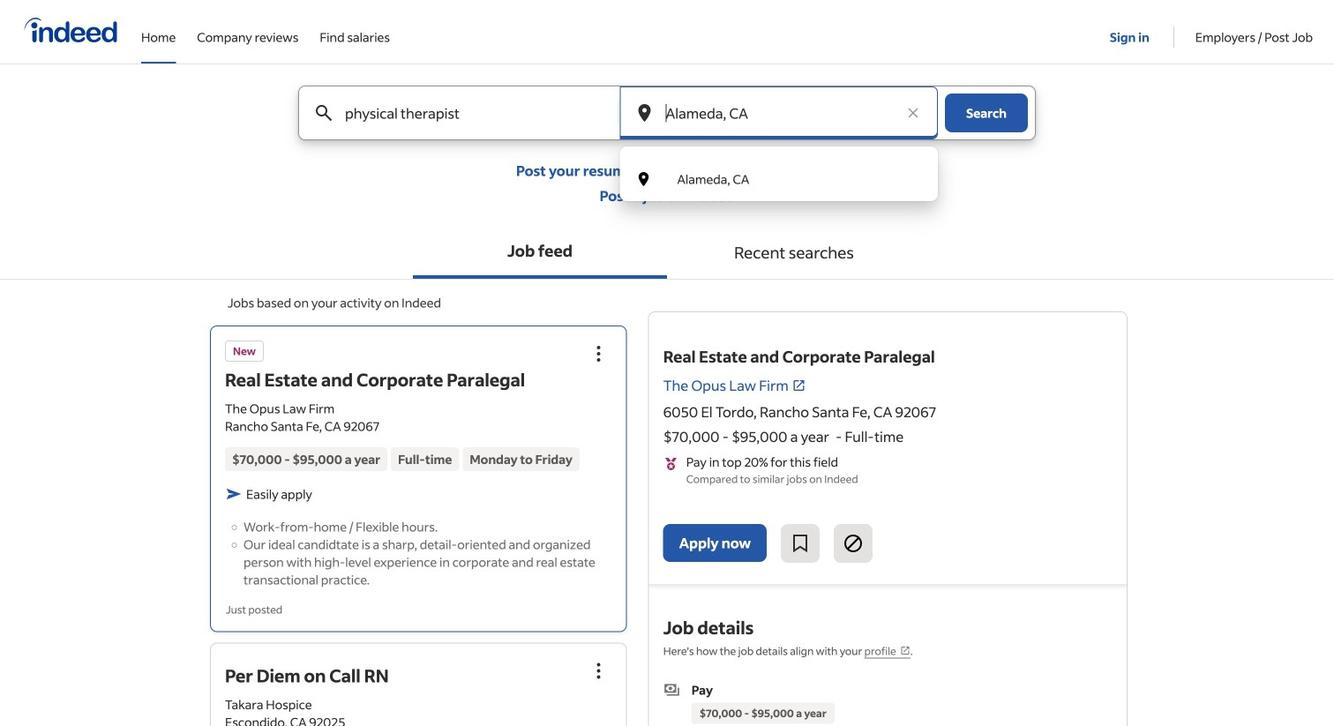 Task type: locate. For each thing, give the bounding box(es) containing it.
main content
[[0, 86, 1335, 726]]

job preferences (opens in a new window) image
[[900, 646, 911, 656]]

job actions for real estate and corporate paralegal is collapsed image
[[589, 343, 610, 365]]

Edit location text field
[[662, 87, 896, 139]]

tab list
[[0, 226, 1335, 280]]

clear location input image
[[905, 104, 922, 122]]

None search field
[[284, 86, 1050, 201]]

the opus law firm (opens in a new tab) image
[[792, 379, 807, 393]]

not interested image
[[843, 533, 864, 554]]



Task type: vqa. For each thing, say whether or not it's contained in the screenshot.
The Opus Law Firm (opens in a new tab) image
yes



Task type: describe. For each thing, give the bounding box(es) containing it.
save this job image
[[790, 533, 811, 554]]

search: Job title, keywords, or company text field
[[342, 87, 589, 139]]

job actions for per diem on call rn is collapsed image
[[589, 661, 610, 682]]



